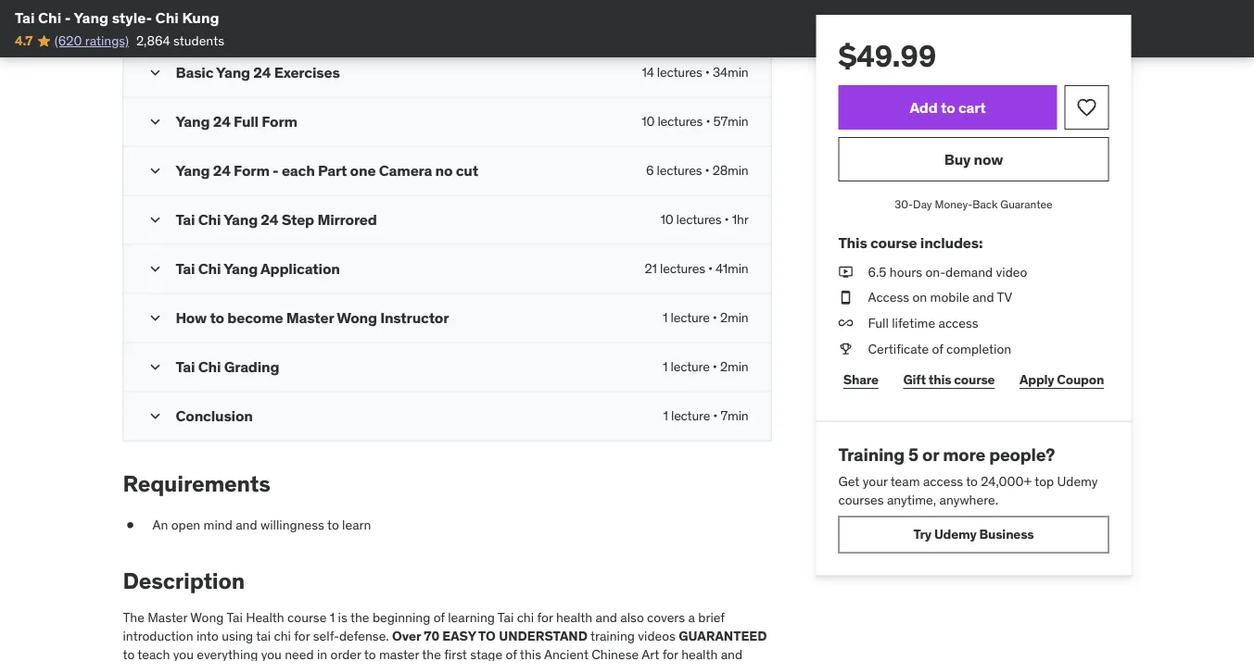 Task type: vqa. For each thing, say whether or not it's contained in the screenshot.


Task type: describe. For each thing, give the bounding box(es) containing it.
ratings)
[[85, 32, 129, 49]]

top
[[1035, 473, 1054, 490]]

1 small image from the top
[[146, 15, 165, 33]]

• for 24
[[725, 212, 729, 229]]

defense.
[[339, 629, 389, 646]]

and inside the master wong tai health course 1 is the beginning of learning tai chi for health and also covers a brief introduction into using tai chi for self-defense.
[[596, 611, 617, 627]]

try udemy business link
[[839, 517, 1109, 554]]

0 vertical spatial form
[[262, 112, 298, 131]]

money-
[[935, 197, 973, 211]]

udemy inside training 5 or more people? get your team access to 24,000+ top udemy courses anytime, anywhere.
[[1057, 473, 1098, 490]]

yang up (620 ratings)
[[74, 8, 109, 27]]

yang down basic
[[176, 112, 210, 131]]

students
[[173, 32, 224, 49]]

willingness
[[260, 518, 324, 534]]

requirements
[[123, 471, 270, 499]]

1 vertical spatial form
[[234, 161, 270, 180]]

$49.99
[[839, 37, 937, 74]]

10 for yang 24 full form
[[642, 114, 655, 130]]

chi up 2,864 students
[[155, 8, 179, 27]]

buy now
[[944, 150, 1003, 169]]

tai chi yang 24 step mirrored
[[176, 210, 377, 229]]

(620 ratings)
[[54, 32, 129, 49]]

• for application
[[708, 261, 713, 278]]

• for form
[[706, 114, 711, 130]]

this
[[839, 233, 867, 252]]

1hr
[[732, 212, 749, 229]]

no
[[435, 161, 453, 180]]

apply coupon button
[[1015, 362, 1109, 399]]

back
[[973, 197, 998, 211]]

1 vertical spatial for
[[294, 629, 310, 646]]

tai for tai chi grading
[[176, 358, 195, 377]]

yang up 'become'
[[224, 260, 258, 279]]

learn
[[342, 518, 371, 534]]

1 lecture • 2min for how to become master wong instructor
[[663, 310, 749, 327]]

6.5
[[868, 264, 887, 280]]

xsmall image for certificate
[[839, 340, 853, 358]]

exercises
[[274, 63, 340, 82]]

30-
[[895, 197, 913, 211]]

easy
[[443, 629, 476, 646]]

small image for tai chi grading
[[146, 359, 165, 377]]

the
[[123, 611, 144, 627]]

1 for how to become master wong instructor
[[663, 310, 668, 327]]

instructor
[[380, 309, 449, 328]]

guaranteed
[[679, 629, 767, 646]]

tai chi yang application
[[176, 260, 340, 279]]

learning
[[448, 611, 495, 627]]

one
[[350, 161, 376, 180]]

lectures for tai chi yang 24 step mirrored
[[676, 212, 722, 229]]

70
[[424, 629, 440, 646]]

lifetime
[[892, 315, 936, 332]]

to
[[478, 629, 496, 646]]

master inside the master wong tai health course 1 is the beginning of learning tai chi for health and also covers a brief introduction into using tai chi for self-defense.
[[148, 611, 187, 627]]

kung
[[182, 8, 219, 27]]

0 horizontal spatial -
[[65, 8, 71, 27]]

introduction
[[123, 629, 193, 646]]

how to become master wong instructor
[[176, 309, 449, 328]]

and for tv
[[973, 289, 994, 306]]

2min for tai chi grading
[[720, 359, 749, 376]]

training
[[591, 629, 635, 646]]

0 vertical spatial master
[[286, 309, 334, 328]]

conclusion
[[176, 407, 253, 426]]

0 horizontal spatial full
[[234, 112, 259, 131]]

2,864
[[136, 32, 170, 49]]

1 lecture • 7min
[[663, 408, 749, 425]]

an open mind and willingness to learn
[[153, 518, 371, 534]]

0 vertical spatial of
[[932, 340, 944, 357]]

6.5 hours on-demand video
[[868, 264, 1028, 280]]

how
[[176, 309, 207, 328]]

health
[[246, 611, 284, 627]]

more
[[943, 443, 986, 466]]

24 down basic
[[213, 112, 231, 131]]

hours
[[890, 264, 923, 280]]

day
[[913, 197, 932, 211]]

lecture for become
[[671, 310, 710, 327]]

14
[[642, 64, 654, 81]]

a
[[688, 611, 695, 627]]

yang 24 form - each part one camera no cut
[[176, 161, 478, 180]]

tai up using
[[227, 611, 243, 627]]

2 horizontal spatial course
[[954, 372, 995, 388]]

on-
[[926, 264, 946, 280]]

certificate
[[868, 340, 929, 357]]

brief
[[698, 611, 725, 627]]

10 lectures • 57min
[[642, 114, 749, 130]]

open
[[171, 518, 200, 534]]

this course includes:
[[839, 233, 983, 252]]

covers
[[647, 611, 685, 627]]

10 for tai chi yang 24 step mirrored
[[660, 212, 673, 229]]

cart
[[959, 98, 986, 117]]

1 inside the master wong tai health course 1 is the beginning of learning tai chi for health and also covers a brief introduction into using tai chi for self-defense.
[[330, 611, 335, 627]]

24,000+
[[981, 473, 1032, 490]]

also
[[621, 611, 644, 627]]

to inside training 5 or more people? get your team access to 24,000+ top udemy courses anytime, anywhere.
[[966, 473, 978, 490]]

21
[[645, 261, 657, 278]]

access
[[868, 289, 910, 306]]

28min
[[713, 163, 749, 179]]

basic
[[176, 63, 214, 82]]

this
[[929, 372, 952, 388]]

0 horizontal spatial chi
[[274, 629, 291, 646]]

1 horizontal spatial -
[[273, 161, 279, 180]]

xsmall image for an
[[123, 517, 138, 535]]

over
[[392, 629, 421, 646]]

tai for tai chi - yang style- chi kung
[[15, 8, 35, 27]]

small image for tai chi yang 24 step mirrored
[[146, 211, 165, 230]]

xsmall image for 6.5
[[839, 263, 853, 281]]

team
[[891, 473, 920, 490]]

chi for tai chi grading
[[198, 358, 221, 377]]

training
[[839, 443, 905, 466]]

yang 24 full form
[[176, 112, 298, 131]]

full lifetime access
[[868, 315, 979, 332]]

on
[[913, 289, 927, 306]]

add to cart button
[[839, 85, 1057, 130]]

mirrored
[[317, 210, 377, 229]]

your
[[863, 473, 888, 490]]



Task type: locate. For each thing, give the bounding box(es) containing it.
4.7
[[15, 32, 33, 49]]

to left cart
[[941, 98, 955, 117]]

2 small image from the top
[[146, 408, 165, 427]]

3 small image from the top
[[146, 162, 165, 181]]

1 horizontal spatial udemy
[[1057, 473, 1098, 490]]

gift this course
[[903, 372, 995, 388]]

become
[[227, 309, 283, 328]]

of
[[932, 340, 944, 357], [434, 611, 445, 627]]

1 for conclusion
[[663, 408, 668, 425]]

• up the 1 lecture • 7min
[[713, 359, 717, 376]]

1 horizontal spatial wong
[[337, 309, 377, 328]]

• left 57min
[[706, 114, 711, 130]]

1 vertical spatial course
[[954, 372, 995, 388]]

to left learn at the left
[[327, 518, 339, 534]]

14 lectures • 34min
[[642, 64, 749, 81]]

chi up understand
[[517, 611, 534, 627]]

1 vertical spatial lecture
[[671, 359, 710, 376]]

4 small image from the top
[[146, 211, 165, 230]]

2min
[[720, 310, 749, 327], [720, 359, 749, 376]]

access down the or
[[923, 473, 963, 490]]

and for willingness
[[236, 518, 257, 534]]

is
[[338, 611, 347, 627]]

tai up how
[[176, 260, 195, 279]]

0 horizontal spatial for
[[294, 629, 310, 646]]

add to wishlist image
[[1076, 96, 1098, 119]]

or
[[923, 443, 939, 466]]

0 vertical spatial chi
[[517, 611, 534, 627]]

1 vertical spatial -
[[273, 161, 279, 180]]

xsmall image down this on the right of page
[[839, 263, 853, 281]]

master up introduction
[[148, 611, 187, 627]]

- left each
[[273, 161, 279, 180]]

lecture for grading
[[671, 359, 710, 376]]

10 down 14 on the top of the page
[[642, 114, 655, 130]]

tai up "tai chi yang application"
[[176, 210, 195, 229]]

for up understand
[[537, 611, 553, 627]]

0 vertical spatial udemy
[[1057, 473, 1098, 490]]

small image for yang 24 form - each part one camera no cut
[[146, 162, 165, 181]]

small image for how to become master wong instructor
[[146, 310, 165, 328]]

lectures left 57min
[[658, 114, 703, 130]]

to inside add to cart button
[[941, 98, 955, 117]]

2 small image from the top
[[146, 64, 165, 83]]

mind
[[204, 518, 233, 534]]

1 small image from the top
[[146, 113, 165, 132]]

0 horizontal spatial master
[[148, 611, 187, 627]]

2 vertical spatial xsmall image
[[123, 517, 138, 535]]

access on mobile and tv
[[868, 289, 1012, 306]]

1 horizontal spatial of
[[932, 340, 944, 357]]

basic yang 24 exercises
[[176, 63, 340, 82]]

tai for tai chi yang application
[[176, 260, 195, 279]]

xsmall image left access
[[839, 289, 853, 307]]

1
[[663, 310, 668, 327], [663, 359, 668, 376], [663, 408, 668, 425], [330, 611, 335, 627]]

each
[[282, 161, 315, 180]]

lectures for yang 24 full form
[[658, 114, 703, 130]]

1 xsmall image from the top
[[839, 263, 853, 281]]

to up anywhere.
[[966, 473, 978, 490]]

udemy right top
[[1057, 473, 1098, 490]]

0 vertical spatial lecture
[[671, 310, 710, 327]]

tai down how
[[176, 358, 195, 377]]

•
[[705, 64, 710, 81], [706, 114, 711, 130], [705, 163, 710, 179], [725, 212, 729, 229], [708, 261, 713, 278], [713, 310, 717, 327], [713, 359, 717, 376], [713, 408, 718, 425]]

tai
[[15, 8, 35, 27], [176, 210, 195, 229], [176, 260, 195, 279], [176, 358, 195, 377], [227, 611, 243, 627], [498, 611, 514, 627]]

lecture down 21 lectures • 41min
[[671, 310, 710, 327]]

chi for tai chi yang 24 step mirrored
[[198, 210, 221, 229]]

1 for tai chi grading
[[663, 359, 668, 376]]

1 horizontal spatial full
[[868, 315, 889, 332]]

and right mind
[[236, 518, 257, 534]]

and
[[973, 289, 994, 306], [236, 518, 257, 534], [596, 611, 617, 627]]

buy now button
[[839, 137, 1109, 182]]

yang up "tai chi yang application"
[[224, 210, 258, 229]]

1 vertical spatial xsmall image
[[839, 340, 853, 358]]

2 vertical spatial course
[[288, 611, 327, 627]]

step
[[282, 210, 314, 229]]

1 vertical spatial xsmall image
[[839, 314, 853, 333]]

get
[[839, 473, 860, 490]]

for left self-
[[294, 629, 310, 646]]

style-
[[112, 8, 152, 27]]

2 vertical spatial lecture
[[671, 408, 710, 425]]

mobile
[[930, 289, 970, 306]]

lectures for yang 24 form - each part one camera no cut
[[657, 163, 702, 179]]

small image for yang 24 full form
[[146, 113, 165, 132]]

0 horizontal spatial of
[[434, 611, 445, 627]]

24 left exercises
[[253, 63, 271, 82]]

24 left step
[[261, 210, 279, 229]]

2min up 7min on the bottom right
[[720, 359, 749, 376]]

tai chi - yang style- chi kung
[[15, 8, 219, 27]]

1 vertical spatial wong
[[190, 611, 224, 627]]

10 up 21 lectures • 41min
[[660, 212, 673, 229]]

xsmall image for full
[[839, 314, 853, 333]]

0 vertical spatial -
[[65, 8, 71, 27]]

chi
[[517, 611, 534, 627], [274, 629, 291, 646]]

master
[[286, 309, 334, 328], [148, 611, 187, 627]]

1 down 21 lectures • 41min
[[663, 310, 668, 327]]

description
[[123, 568, 245, 596]]

(620
[[54, 32, 82, 49]]

self-
[[313, 629, 339, 646]]

xsmall image
[[839, 263, 853, 281], [839, 340, 853, 358]]

chi up "tai chi yang application"
[[198, 210, 221, 229]]

over 70 easy to understand training videos guaranteed
[[392, 629, 767, 646]]

1 horizontal spatial chi
[[517, 611, 534, 627]]

wong left instructor on the top left
[[337, 309, 377, 328]]

0 vertical spatial course
[[870, 233, 917, 252]]

1 vertical spatial and
[[236, 518, 257, 534]]

business
[[979, 527, 1034, 543]]

anytime,
[[887, 492, 936, 508]]

1 horizontal spatial and
[[596, 611, 617, 627]]

• for master
[[713, 310, 717, 327]]

0 vertical spatial 1 lecture • 2min
[[663, 310, 749, 327]]

2min for how to become master wong instructor
[[720, 310, 749, 327]]

small image
[[146, 15, 165, 33], [146, 64, 165, 83], [146, 162, 165, 181], [146, 211, 165, 230], [146, 261, 165, 279], [146, 310, 165, 328], [146, 359, 165, 377]]

• down 41min
[[713, 310, 717, 327]]

includes:
[[920, 233, 983, 252]]

1 vertical spatial chi
[[274, 629, 291, 646]]

tai up the 4.7
[[15, 8, 35, 27]]

lectures right "6"
[[657, 163, 702, 179]]

and left the tv
[[973, 289, 994, 306]]

1 lecture • 2min down 21 lectures • 41min
[[663, 310, 749, 327]]

0 horizontal spatial udemy
[[934, 527, 977, 543]]

of inside the master wong tai health course 1 is the beginning of learning tai chi for health and also covers a brief introduction into using tai chi for self-defense.
[[434, 611, 445, 627]]

lectures right 21
[[660, 261, 705, 278]]

1 vertical spatial 10
[[660, 212, 673, 229]]

1 2min from the top
[[720, 310, 749, 327]]

6
[[646, 163, 654, 179]]

yang down the 'yang 24 full form'
[[176, 161, 210, 180]]

2 vertical spatial and
[[596, 611, 617, 627]]

chi for tai chi yang application
[[198, 260, 221, 279]]

chi up '(620' at the left top
[[38, 8, 61, 27]]

1 horizontal spatial for
[[537, 611, 553, 627]]

access down mobile
[[939, 315, 979, 332]]

of up 70
[[434, 611, 445, 627]]

0 horizontal spatial wong
[[190, 611, 224, 627]]

into
[[196, 629, 219, 646]]

wong
[[337, 309, 377, 328], [190, 611, 224, 627]]

10 lectures • 1hr
[[660, 212, 749, 229]]

full
[[234, 112, 259, 131], [868, 315, 889, 332]]

form left each
[[234, 161, 270, 180]]

1 lecture • 2min for tai chi grading
[[663, 359, 749, 376]]

0 vertical spatial xsmall image
[[839, 263, 853, 281]]

1 left 'is' on the left bottom of the page
[[330, 611, 335, 627]]

2 horizontal spatial and
[[973, 289, 994, 306]]

small image for conclusion
[[146, 408, 165, 427]]

1 lecture • 2min
[[663, 310, 749, 327], [663, 359, 749, 376]]

xsmall image left an
[[123, 517, 138, 535]]

grading
[[224, 358, 279, 377]]

small image
[[146, 113, 165, 132], [146, 408, 165, 427]]

7 small image from the top
[[146, 359, 165, 377]]

30-day money-back guarantee
[[895, 197, 1053, 211]]

application
[[261, 260, 340, 279]]

1 horizontal spatial 10
[[660, 212, 673, 229]]

0 horizontal spatial and
[[236, 518, 257, 534]]

yang
[[74, 8, 109, 27], [216, 63, 250, 82], [176, 112, 210, 131], [176, 161, 210, 180], [224, 210, 258, 229], [224, 260, 258, 279]]

course up hours
[[870, 233, 917, 252]]

6 small image from the top
[[146, 310, 165, 328]]

gift this course link
[[898, 362, 1000, 399]]

1 lecture from the top
[[671, 310, 710, 327]]

0 vertical spatial small image
[[146, 113, 165, 132]]

gift
[[903, 372, 926, 388]]

udemy right try at the bottom
[[934, 527, 977, 543]]

• left 28min
[[705, 163, 710, 179]]

• left '1hr'
[[725, 212, 729, 229]]

small image left conclusion
[[146, 408, 165, 427]]

try
[[914, 527, 932, 543]]

- up '(620' at the left top
[[65, 8, 71, 27]]

7min
[[721, 408, 749, 425]]

2 1 lecture • 2min from the top
[[663, 359, 749, 376]]

lectures
[[657, 64, 702, 81], [658, 114, 703, 130], [657, 163, 702, 179], [676, 212, 722, 229], [660, 261, 705, 278]]

tai for tai chi yang 24 step mirrored
[[176, 210, 195, 229]]

lecture left 7min on the bottom right
[[671, 408, 710, 425]]

access inside training 5 or more people? get your team access to 24,000+ top udemy courses anytime, anywhere.
[[923, 473, 963, 490]]

2 lecture from the top
[[671, 359, 710, 376]]

xsmall image up share
[[839, 340, 853, 358]]

• for -
[[705, 163, 710, 179]]

1 horizontal spatial course
[[870, 233, 917, 252]]

chi left grading
[[198, 358, 221, 377]]

small image for tai chi yang application
[[146, 261, 165, 279]]

xsmall image up share
[[839, 314, 853, 333]]

0 vertical spatial 10
[[642, 114, 655, 130]]

using
[[222, 629, 253, 646]]

• left 34min
[[705, 64, 710, 81]]

1 vertical spatial udemy
[[934, 527, 977, 543]]

1 vertical spatial master
[[148, 611, 187, 627]]

wong up the into
[[190, 611, 224, 627]]

buy
[[944, 150, 971, 169]]

full down access
[[868, 315, 889, 332]]

0 vertical spatial xsmall image
[[839, 289, 853, 307]]

understand
[[499, 629, 588, 646]]

0 vertical spatial 2min
[[720, 310, 749, 327]]

course down completion
[[954, 372, 995, 388]]

part
[[318, 161, 347, 180]]

1 left 7min on the bottom right
[[663, 408, 668, 425]]

0 vertical spatial full
[[234, 112, 259, 131]]

1 vertical spatial of
[[434, 611, 445, 627]]

0 vertical spatial for
[[537, 611, 553, 627]]

2min down 41min
[[720, 310, 749, 327]]

1 horizontal spatial master
[[286, 309, 334, 328]]

tai right learning
[[498, 611, 514, 627]]

course up self-
[[288, 611, 327, 627]]

guarantee
[[1001, 197, 1053, 211]]

1 vertical spatial 2min
[[720, 359, 749, 376]]

and up training
[[596, 611, 617, 627]]

health
[[556, 611, 593, 627]]

now
[[974, 150, 1003, 169]]

apply
[[1020, 372, 1055, 388]]

• for exercises
[[705, 64, 710, 81]]

course inside the master wong tai health course 1 is the beginning of learning tai chi for health and also covers a brief introduction into using tai chi for self-defense.
[[288, 611, 327, 627]]

1 1 lecture • 2min from the top
[[663, 310, 749, 327]]

people?
[[989, 443, 1055, 466]]

5 small image from the top
[[146, 261, 165, 279]]

• left 41min
[[708, 261, 713, 278]]

of down full lifetime access
[[932, 340, 944, 357]]

full down basic yang 24 exercises
[[234, 112, 259, 131]]

1 up the 1 lecture • 7min
[[663, 359, 668, 376]]

master down "application"
[[286, 309, 334, 328]]

• left 7min on the bottom right
[[713, 408, 718, 425]]

xsmall image for access
[[839, 289, 853, 307]]

xsmall image
[[839, 289, 853, 307], [839, 314, 853, 333], [123, 517, 138, 535]]

small image for basic yang 24 exercises
[[146, 64, 165, 83]]

0 vertical spatial and
[[973, 289, 994, 306]]

2 2min from the top
[[720, 359, 749, 376]]

form up each
[[262, 112, 298, 131]]

lecture up the 1 lecture • 7min
[[671, 359, 710, 376]]

1 vertical spatial small image
[[146, 408, 165, 427]]

0 vertical spatial access
[[939, 315, 979, 332]]

0 horizontal spatial course
[[288, 611, 327, 627]]

3 lecture from the top
[[671, 408, 710, 425]]

certificate of completion
[[868, 340, 1012, 357]]

beginning
[[373, 611, 430, 627]]

an
[[153, 518, 168, 534]]

wong inside the master wong tai health course 1 is the beginning of learning tai chi for health and also covers a brief introduction into using tai chi for self-defense.
[[190, 611, 224, 627]]

to right how
[[210, 309, 224, 328]]

share button
[[839, 362, 884, 399]]

yang right basic
[[216, 63, 250, 82]]

lectures for basic yang 24 exercises
[[657, 64, 702, 81]]

1 vertical spatial 1 lecture • 2min
[[663, 359, 749, 376]]

lectures right 14 on the top of the page
[[657, 64, 702, 81]]

chi up how
[[198, 260, 221, 279]]

6 lectures • 28min
[[646, 163, 749, 179]]

24
[[253, 63, 271, 82], [213, 112, 231, 131], [213, 161, 231, 180], [261, 210, 279, 229]]

21 lectures • 41min
[[645, 261, 749, 278]]

0 vertical spatial wong
[[337, 309, 377, 328]]

to
[[941, 98, 955, 117], [210, 309, 224, 328], [966, 473, 978, 490], [327, 518, 339, 534]]

2,864 students
[[136, 32, 224, 49]]

lectures for tai chi yang application
[[660, 261, 705, 278]]

tai
[[256, 629, 271, 646]]

chi right "tai"
[[274, 629, 291, 646]]

24 down the 'yang 24 full form'
[[213, 161, 231, 180]]

lectures left '1hr'
[[676, 212, 722, 229]]

the master wong tai health course 1 is the beginning of learning tai chi for health and also covers a brief introduction into using tai chi for self-defense.
[[123, 611, 725, 646]]

57min
[[713, 114, 749, 130]]

1 lecture • 2min up the 1 lecture • 7min
[[663, 359, 749, 376]]

1 vertical spatial full
[[868, 315, 889, 332]]

0 horizontal spatial 10
[[642, 114, 655, 130]]

add to cart
[[910, 98, 986, 117]]

1 vertical spatial access
[[923, 473, 963, 490]]

2 xsmall image from the top
[[839, 340, 853, 358]]

small image left the 'yang 24 full form'
[[146, 113, 165, 132]]

try udemy business
[[914, 527, 1034, 543]]



